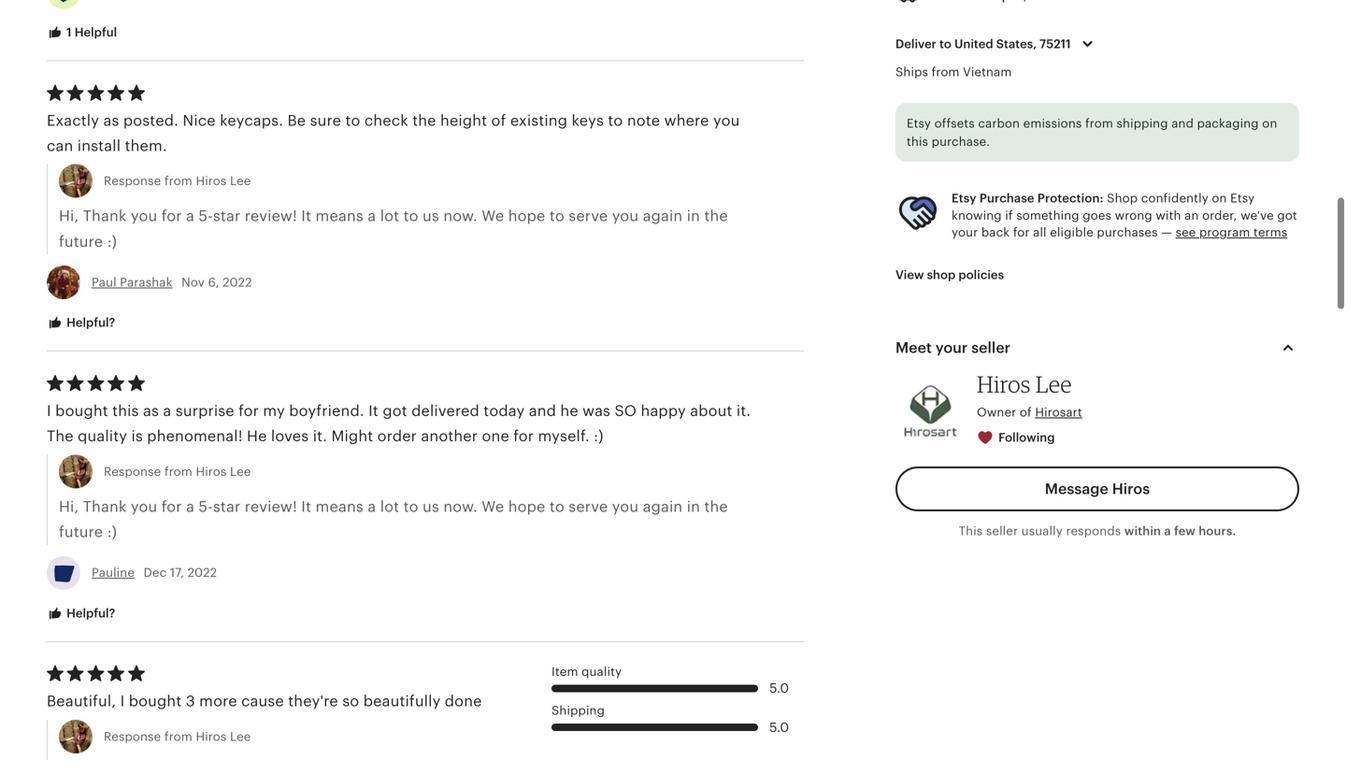 Task type: locate. For each thing, give the bounding box(es) containing it.
a left few
[[1165, 524, 1172, 539]]

0 vertical spatial of
[[492, 112, 506, 129]]

your right meet
[[936, 340, 968, 356]]

quality inside i bought this as a surprise for my boyfriend. it got delivered today and he was so happy about it. the quality is phenomenal! he loves it. might order another one for myself. :)
[[78, 428, 127, 445]]

got up order
[[383, 403, 408, 420]]

now.
[[444, 208, 478, 225], [444, 498, 478, 515]]

meet your seller
[[896, 340, 1011, 356]]

terms
[[1254, 226, 1288, 240]]

hope for existing
[[509, 208, 546, 225]]

pauline
[[92, 566, 135, 580]]

us for height
[[423, 208, 440, 225]]

1 vertical spatial 5.0
[[770, 720, 790, 735]]

1 us from the top
[[423, 208, 440, 225]]

order,
[[1203, 208, 1238, 223]]

cause
[[241, 693, 284, 710]]

hiros up the within
[[1113, 481, 1151, 498]]

helpful? button for the
[[33, 597, 129, 631]]

seller right this
[[987, 524, 1019, 539]]

2 again from the top
[[643, 498, 683, 515]]

2 vertical spatial response
[[104, 730, 161, 744]]

2 star from the top
[[213, 498, 241, 515]]

etsy up we've
[[1231, 191, 1256, 206]]

for
[[162, 208, 182, 225], [1014, 226, 1030, 240], [239, 403, 259, 420], [514, 428, 534, 445], [162, 498, 182, 515]]

5- up 6,
[[199, 208, 213, 225]]

1 helpful button
[[33, 15, 131, 50]]

1 vertical spatial response from hiros lee
[[104, 465, 251, 479]]

etsy
[[907, 116, 932, 131], [952, 191, 977, 206], [1231, 191, 1256, 206]]

program
[[1200, 226, 1251, 240]]

0 vertical spatial hi, thank you for a 5-star review! it means a lot to us now. we hope to serve you again in the future :)
[[59, 208, 728, 250]]

nice
[[183, 112, 216, 129]]

0 vertical spatial lot
[[380, 208, 400, 225]]

bought left 3
[[129, 693, 182, 710]]

hiros down more
[[196, 730, 227, 744]]

:) up pauline
[[107, 524, 117, 541]]

etsy inside shop confidently on etsy knowing if something goes wrong with an order, we've got your back for all eligible purchases —
[[1231, 191, 1256, 206]]

from
[[932, 65, 960, 79], [1086, 116, 1114, 131], [164, 174, 193, 188], [164, 465, 193, 479], [164, 730, 193, 744]]

0 vertical spatial future
[[59, 233, 103, 250]]

1 vertical spatial response
[[104, 465, 161, 479]]

helpful? down paul
[[64, 316, 115, 330]]

1 5- from the top
[[199, 208, 213, 225]]

on right packaging
[[1263, 116, 1278, 131]]

delivered
[[412, 403, 480, 420]]

future up pauline
[[59, 524, 103, 541]]

helpful? button down paul
[[33, 306, 129, 341]]

2 now. from the top
[[444, 498, 478, 515]]

lot for it
[[380, 498, 400, 515]]

of up following
[[1020, 405, 1032, 419]]

message hiros button
[[896, 467, 1300, 512]]

hiros lee owner of hirosart
[[977, 370, 1083, 419]]

0 vertical spatial again
[[643, 208, 683, 225]]

0 vertical spatial the
[[413, 112, 436, 129]]

1 horizontal spatial and
[[1172, 116, 1194, 131]]

1 vertical spatial means
[[316, 498, 364, 515]]

1 helpful? button from the top
[[33, 306, 129, 341]]

2 lot from the top
[[380, 498, 400, 515]]

0 vertical spatial and
[[1172, 116, 1194, 131]]

1 vertical spatial quality
[[582, 665, 622, 679]]

for left all
[[1014, 226, 1030, 240]]

us down another
[[423, 498, 440, 515]]

we for of
[[482, 208, 504, 225]]

bought inside i bought this as a surprise for my boyfriend. it got delivered today and he was so happy about it. the quality is phenomenal! he loves it. might order another one for myself. :)
[[55, 403, 108, 420]]

a
[[186, 208, 195, 225], [368, 208, 376, 225], [163, 403, 172, 420], [186, 498, 195, 515], [368, 498, 376, 515], [1165, 524, 1172, 539]]

for left my on the bottom left of page
[[239, 403, 259, 420]]

hours.
[[1199, 524, 1237, 539]]

paul parashak nov 6, 2022
[[92, 275, 252, 289]]

0 vertical spatial response from hiros lee
[[104, 174, 251, 188]]

1 helpful? from the top
[[64, 316, 115, 330]]

item quality
[[552, 665, 622, 679]]

1 we from the top
[[482, 208, 504, 225]]

1 future from the top
[[59, 233, 103, 250]]

we've
[[1241, 208, 1275, 223]]

review!
[[245, 208, 297, 225], [245, 498, 297, 515]]

0 vertical spatial quality
[[78, 428, 127, 445]]

it for boyfriend.
[[301, 498, 312, 515]]

i inside i bought this as a surprise for my boyfriend. it got delivered today and he was so happy about it. the quality is phenomenal! he loves it. might order another one for myself. :)
[[47, 403, 51, 420]]

0 vertical spatial 5.0
[[770, 681, 790, 696]]

goes
[[1083, 208, 1112, 223]]

1 horizontal spatial as
[[143, 403, 159, 420]]

2022 right 6,
[[223, 275, 252, 289]]

0 horizontal spatial on
[[1213, 191, 1228, 206]]

thank
[[83, 208, 127, 225], [83, 498, 127, 515]]

2 thank from the top
[[83, 498, 127, 515]]

0 vertical spatial review!
[[245, 208, 297, 225]]

etsy for etsy offsets carbon emissions from shipping and packaging on this purchase.
[[907, 116, 932, 131]]

hi,
[[59, 208, 79, 225], [59, 498, 79, 515]]

2 response from the top
[[104, 465, 161, 479]]

1 vertical spatial serve
[[569, 498, 608, 515]]

note
[[627, 112, 661, 129]]

star down the phenomenal!
[[213, 498, 241, 515]]

1 hi, from the top
[[59, 208, 79, 225]]

carbon
[[979, 116, 1021, 131]]

helpful
[[75, 25, 117, 39]]

0 vertical spatial means
[[316, 208, 364, 225]]

1 vertical spatial i
[[120, 693, 125, 710]]

1 vertical spatial the
[[705, 208, 728, 225]]

a up the phenomenal!
[[163, 403, 172, 420]]

5- for a
[[199, 498, 213, 515]]

for up paul parashak nov 6, 2022
[[162, 208, 182, 225]]

1 thank from the top
[[83, 208, 127, 225]]

lee up the hirosart link
[[1036, 370, 1073, 398]]

2 future from the top
[[59, 524, 103, 541]]

1 vertical spatial again
[[643, 498, 683, 515]]

lee down keycaps. in the left top of the page
[[230, 174, 251, 188]]

1 horizontal spatial bought
[[129, 693, 182, 710]]

nov
[[182, 275, 205, 289]]

1 response from the top
[[104, 174, 161, 188]]

0 vertical spatial hi,
[[59, 208, 79, 225]]

2 vertical spatial the
[[705, 498, 728, 515]]

response for the
[[104, 465, 161, 479]]

1 vertical spatial us
[[423, 498, 440, 515]]

means for boyfriend.
[[316, 498, 364, 515]]

0 vertical spatial on
[[1263, 116, 1278, 131]]

1 5.0 from the top
[[770, 681, 790, 696]]

1 vertical spatial now.
[[444, 498, 478, 515]]

and
[[1172, 116, 1194, 131], [529, 403, 557, 420]]

quality right the item
[[582, 665, 622, 679]]

1 vertical spatial your
[[936, 340, 968, 356]]

1 vertical spatial 2022
[[188, 566, 217, 580]]

0 vertical spatial as
[[103, 112, 119, 129]]

2 vertical spatial :)
[[107, 524, 117, 541]]

lot down order
[[380, 498, 400, 515]]

1 in from the top
[[687, 208, 701, 225]]

this inside i bought this as a surprise for my boyfriend. it got delivered today and he was so happy about it. the quality is phenomenal! he loves it. might order another one for myself. :)
[[112, 403, 139, 420]]

0 vertical spatial us
[[423, 208, 440, 225]]

means
[[316, 208, 364, 225], [316, 498, 364, 515]]

1 vertical spatial :)
[[594, 428, 604, 445]]

0 vertical spatial seller
[[972, 340, 1011, 356]]

1 vertical spatial lot
[[380, 498, 400, 515]]

lee
[[230, 174, 251, 188], [1036, 370, 1073, 398], [230, 465, 251, 479], [230, 730, 251, 744]]

i right "beautiful,"
[[120, 693, 125, 710]]

0 horizontal spatial it.
[[313, 428, 327, 445]]

0 vertical spatial we
[[482, 208, 504, 225]]

2 helpful? button from the top
[[33, 597, 129, 631]]

and left he
[[529, 403, 557, 420]]

0 vertical spatial serve
[[569, 208, 608, 225]]

owner
[[977, 405, 1017, 419]]

deliver to united states, 75211 button
[[882, 24, 1114, 63]]

5-
[[199, 208, 213, 225], [199, 498, 213, 515]]

bought up the
[[55, 403, 108, 420]]

2 horizontal spatial etsy
[[1231, 191, 1256, 206]]

as
[[103, 112, 119, 129], [143, 403, 159, 420]]

1 horizontal spatial on
[[1263, 116, 1278, 131]]

0 horizontal spatial bought
[[55, 403, 108, 420]]

1 vertical spatial hi,
[[59, 498, 79, 515]]

hiros
[[196, 174, 227, 188], [977, 370, 1031, 398], [196, 465, 227, 479], [1113, 481, 1151, 498], [196, 730, 227, 744]]

the for existing
[[705, 208, 728, 225]]

1 hope from the top
[[509, 208, 546, 225]]

response from hiros lee down the phenomenal!
[[104, 465, 251, 479]]

i
[[47, 403, 51, 420], [120, 693, 125, 710]]

hi, down the
[[59, 498, 79, 515]]

0 vertical spatial :)
[[107, 233, 117, 250]]

2 5- from the top
[[199, 498, 213, 515]]

1 vertical spatial 5-
[[199, 498, 213, 515]]

1 vertical spatial got
[[383, 403, 408, 420]]

:) inside i bought this as a surprise for my boyfriend. it got delivered today and he was so happy about it. the quality is phenomenal! he loves it. might order another one for myself. :)
[[594, 428, 604, 445]]

1 star from the top
[[213, 208, 241, 225]]

now. for delivered
[[444, 498, 478, 515]]

of
[[492, 112, 506, 129], [1020, 405, 1032, 419]]

helpful? button
[[33, 306, 129, 341], [33, 597, 129, 631]]

wrong
[[1116, 208, 1153, 223]]

your down knowing
[[952, 226, 979, 240]]

2 helpful? from the top
[[64, 606, 115, 620]]

2 hope from the top
[[509, 498, 546, 515]]

hi, for i bought this as a surprise for my boyfriend. it got delivered today and he was so happy about it. the quality is phenomenal! he loves it. might order another one for myself. :)
[[59, 498, 79, 515]]

thank up paul
[[83, 208, 127, 225]]

1 vertical spatial as
[[143, 403, 159, 420]]

hiros up owner
[[977, 370, 1031, 398]]

2 serve from the top
[[569, 498, 608, 515]]

2 in from the top
[[687, 498, 701, 515]]

usually
[[1022, 524, 1063, 539]]

1 now. from the top
[[444, 208, 478, 225]]

1 horizontal spatial of
[[1020, 405, 1032, 419]]

helpful? for them.
[[64, 316, 115, 330]]

helpful? button for them.
[[33, 306, 129, 341]]

thank up pauline
[[83, 498, 127, 515]]

helpful? button down pauline
[[33, 597, 129, 631]]

this inside etsy offsets carbon emissions from shipping and packaging on this purchase.
[[907, 135, 929, 149]]

0 vertical spatial your
[[952, 226, 979, 240]]

again
[[643, 208, 683, 225], [643, 498, 683, 515]]

0 vertical spatial response
[[104, 174, 161, 188]]

1 horizontal spatial etsy
[[952, 191, 977, 206]]

seller
[[972, 340, 1011, 356], [987, 524, 1019, 539]]

0 vertical spatial it.
[[737, 403, 751, 420]]

0 vertical spatial now.
[[444, 208, 478, 225]]

1 vertical spatial and
[[529, 403, 557, 420]]

seller up the hiros lee owner of hirosart
[[972, 340, 1011, 356]]

hiros inside button
[[1113, 481, 1151, 498]]

0 vertical spatial helpful?
[[64, 316, 115, 330]]

beautiful, i bought 3 more cause they're so beautifully done
[[47, 693, 482, 710]]

us down exactly as posted.  nice keycaps.  be sure to check the height of existing keys to note where you can install them.
[[423, 208, 440, 225]]

etsy up knowing
[[952, 191, 977, 206]]

this left the "purchase."
[[907, 135, 929, 149]]

0 vertical spatial thank
[[83, 208, 127, 225]]

see program terms link
[[1176, 226, 1288, 240]]

0 horizontal spatial of
[[492, 112, 506, 129]]

helpful? down pauline
[[64, 606, 115, 620]]

it
[[301, 208, 312, 225], [369, 403, 379, 420], [301, 498, 312, 515]]

0 vertical spatial 2022
[[223, 275, 252, 289]]

0 horizontal spatial as
[[103, 112, 119, 129]]

for up '17,'
[[162, 498, 182, 515]]

5- for keycaps.
[[199, 208, 213, 225]]

1 vertical spatial on
[[1213, 191, 1228, 206]]

we
[[482, 208, 504, 225], [482, 498, 504, 515]]

a down exactly as posted.  nice keycaps.  be sure to check the height of existing keys to note where you can install them.
[[368, 208, 376, 225]]

1 vertical spatial of
[[1020, 405, 1032, 419]]

it. down boyfriend.
[[313, 428, 327, 445]]

pauline dec 17, 2022
[[92, 566, 217, 580]]

0 vertical spatial bought
[[55, 403, 108, 420]]

order
[[378, 428, 417, 445]]

1 means from the top
[[316, 208, 364, 225]]

see
[[1176, 226, 1197, 240]]

:) for can
[[107, 233, 117, 250]]

1 response from hiros lee from the top
[[104, 174, 251, 188]]

1 serve from the top
[[569, 208, 608, 225]]

on inside shop confidently on etsy knowing if something goes wrong with an order, we've got your back for all eligible purchases —
[[1213, 191, 1228, 206]]

2 vertical spatial it
[[301, 498, 312, 515]]

hi, down "can"
[[59, 208, 79, 225]]

1 vertical spatial it
[[369, 403, 379, 420]]

response from hiros lee down "them." on the top left of page
[[104, 174, 251, 188]]

1 again from the top
[[643, 208, 683, 225]]

something
[[1017, 208, 1080, 223]]

this
[[959, 524, 983, 539]]

2 review! from the top
[[245, 498, 297, 515]]

5- down the phenomenal!
[[199, 498, 213, 515]]

as up the phenomenal!
[[143, 403, 159, 420]]

for right one
[[514, 428, 534, 445]]

the
[[413, 112, 436, 129], [705, 208, 728, 225], [705, 498, 728, 515]]

as up install
[[103, 112, 119, 129]]

is
[[131, 428, 143, 445]]

helpful?
[[64, 316, 115, 330], [64, 606, 115, 620]]

response from hiros lee
[[104, 174, 251, 188], [104, 465, 251, 479], [104, 730, 251, 744]]

on up order,
[[1213, 191, 1228, 206]]

beautiful,
[[47, 693, 116, 710]]

2 us from the top
[[423, 498, 440, 515]]

0 horizontal spatial quality
[[78, 428, 127, 445]]

0 vertical spatial got
[[1278, 208, 1298, 223]]

hiros inside the hiros lee owner of hirosart
[[977, 370, 1031, 398]]

2 hi, thank you for a 5-star review! it means a lot to us now. we hope to serve you again in the future :) from the top
[[59, 498, 728, 541]]

5.0
[[770, 681, 790, 696], [770, 720, 790, 735]]

1 vertical spatial star
[[213, 498, 241, 515]]

2 hi, from the top
[[59, 498, 79, 515]]

1 horizontal spatial this
[[907, 135, 929, 149]]

2022 right '17,'
[[188, 566, 217, 580]]

where
[[665, 112, 710, 129]]

0 vertical spatial helpful? button
[[33, 306, 129, 341]]

hiros down the phenomenal!
[[196, 465, 227, 479]]

2 response from hiros lee from the top
[[104, 465, 251, 479]]

future up paul
[[59, 233, 103, 250]]

my
[[263, 403, 285, 420]]

shop confidently on etsy knowing if something goes wrong with an order, we've got your back for all eligible purchases —
[[952, 191, 1298, 240]]

2 means from the top
[[316, 498, 364, 515]]

check
[[365, 112, 409, 129]]

1 horizontal spatial i
[[120, 693, 125, 710]]

pauline link
[[92, 566, 135, 580]]

knowing
[[952, 208, 1002, 223]]

etsy left "offsets"
[[907, 116, 932, 131]]

this up is
[[112, 403, 139, 420]]

from inside etsy offsets carbon emissions from shipping and packaging on this purchase.
[[1086, 116, 1114, 131]]

now. for of
[[444, 208, 478, 225]]

response from hiros lee down 3
[[104, 730, 251, 744]]

united
[[955, 37, 994, 51]]

view shop policies button
[[882, 258, 1019, 292]]

1 vertical spatial review!
[[245, 498, 297, 515]]

response down is
[[104, 465, 161, 479]]

got up terms
[[1278, 208, 1298, 223]]

etsy inside etsy offsets carbon emissions from shipping and packaging on this purchase.
[[907, 116, 932, 131]]

from left shipping at the top right of the page
[[1086, 116, 1114, 131]]

done
[[445, 693, 482, 710]]

1 vertical spatial we
[[482, 498, 504, 515]]

if
[[1006, 208, 1014, 223]]

this
[[907, 135, 929, 149], [112, 403, 139, 420]]

1 vertical spatial thank
[[83, 498, 127, 515]]

it for check
[[301, 208, 312, 225]]

0 vertical spatial in
[[687, 208, 701, 225]]

hi, thank you for a 5-star review! it means a lot to us now. we hope to serve you again in the future :) for the
[[59, 208, 728, 250]]

1 vertical spatial future
[[59, 524, 103, 541]]

0 vertical spatial hope
[[509, 208, 546, 225]]

response down "beautiful,"
[[104, 730, 161, 744]]

:) down the was
[[594, 428, 604, 445]]

helpful? for the
[[64, 606, 115, 620]]

hirosart
[[1036, 405, 1083, 419]]

:) for about
[[107, 524, 117, 541]]

2 5.0 from the top
[[770, 720, 790, 735]]

us for got
[[423, 498, 440, 515]]

and right shipping at the top right of the page
[[1172, 116, 1194, 131]]

1 review! from the top
[[245, 208, 297, 225]]

0 vertical spatial i
[[47, 403, 51, 420]]

0 vertical spatial this
[[907, 135, 929, 149]]

seller inside 'dropdown button'
[[972, 340, 1011, 356]]

1 vertical spatial hi, thank you for a 5-star review! it means a lot to us now. we hope to serve you again in the future :)
[[59, 498, 728, 541]]

0 horizontal spatial etsy
[[907, 116, 932, 131]]

1 vertical spatial in
[[687, 498, 701, 515]]

lot down exactly as posted.  nice keycaps.  be sure to check the height of existing keys to note where you can install them.
[[380, 208, 400, 225]]

from down "them." on the top left of page
[[164, 174, 193, 188]]

1 vertical spatial helpful? button
[[33, 597, 129, 631]]

:) up paul
[[107, 233, 117, 250]]

in
[[687, 208, 701, 225], [687, 498, 701, 515]]

future for them.
[[59, 233, 103, 250]]

it. right about
[[737, 403, 751, 420]]

2 vertical spatial response from hiros lee
[[104, 730, 251, 744]]

1 hi, thank you for a 5-star review! it means a lot to us now. we hope to serve you again in the future :) from the top
[[59, 208, 728, 250]]

hope for today
[[509, 498, 546, 515]]

2 we from the top
[[482, 498, 504, 515]]

1 vertical spatial hope
[[509, 498, 546, 515]]

response down "them." on the top left of page
[[104, 174, 161, 188]]

0 vertical spatial it
[[301, 208, 312, 225]]

1 vertical spatial this
[[112, 403, 139, 420]]

it inside i bought this as a surprise for my boyfriend. it got delivered today and he was so happy about it. the quality is phenomenal! he loves it. might order another one for myself. :)
[[369, 403, 379, 420]]

0 vertical spatial star
[[213, 208, 241, 225]]

a down the phenomenal!
[[186, 498, 195, 515]]

1 horizontal spatial it.
[[737, 403, 751, 420]]

0 horizontal spatial and
[[529, 403, 557, 420]]

of right height
[[492, 112, 506, 129]]

1 vertical spatial bought
[[129, 693, 182, 710]]

0 vertical spatial 5-
[[199, 208, 213, 225]]

1 horizontal spatial quality
[[582, 665, 622, 679]]

we for delivered
[[482, 498, 504, 515]]

keycaps.
[[220, 112, 283, 129]]

about
[[691, 403, 733, 420]]

star up 6,
[[213, 208, 241, 225]]

i up the
[[47, 403, 51, 420]]

they're
[[288, 693, 338, 710]]

quality left is
[[78, 428, 127, 445]]

response from hiros lee for as
[[104, 465, 251, 479]]

0 horizontal spatial this
[[112, 403, 139, 420]]

1 horizontal spatial 2022
[[223, 275, 252, 289]]

1 lot from the top
[[380, 208, 400, 225]]

1 vertical spatial it.
[[313, 428, 327, 445]]



Task type: describe. For each thing, give the bounding box(es) containing it.
response from hiros lee for nice
[[104, 174, 251, 188]]

3 response from hiros lee from the top
[[104, 730, 251, 744]]

ships
[[896, 65, 929, 79]]

from down the phenomenal!
[[164, 465, 193, 479]]

one
[[482, 428, 510, 445]]

1
[[67, 25, 72, 39]]

star for keycaps.
[[213, 208, 241, 225]]

75211
[[1040, 37, 1072, 51]]

etsy purchase protection:
[[952, 191, 1104, 206]]

was
[[583, 403, 611, 420]]

keys
[[572, 112, 604, 129]]

as inside i bought this as a surprise for my boyfriend. it got delivered today and he was so happy about it. the quality is phenomenal! he loves it. might order another one for myself. :)
[[143, 403, 159, 420]]

the
[[47, 428, 74, 445]]

policies
[[959, 268, 1005, 282]]

5.0 for item quality
[[770, 681, 790, 696]]

loves
[[271, 428, 309, 445]]

serve for he
[[569, 498, 608, 515]]

all
[[1034, 226, 1047, 240]]

within
[[1125, 524, 1162, 539]]

you inside exactly as posted.  nice keycaps.  be sure to check the height of existing keys to note where you can install them.
[[714, 112, 740, 129]]

paul parashak link
[[92, 275, 173, 289]]

in for exactly as posted.  nice keycaps.  be sure to check the height of existing keys to note where you can install them.
[[687, 208, 701, 225]]

response for them.
[[104, 174, 161, 188]]

view
[[896, 268, 925, 282]]

purchase
[[980, 191, 1035, 206]]

in for i bought this as a surprise for my boyfriend. it got delivered today and he was so happy about it. the quality is phenomenal! he loves it. might order another one for myself. :)
[[687, 498, 701, 515]]

be
[[288, 112, 306, 129]]

hi, thank you for a 5-star review! it means a lot to us now. we hope to serve you again in the future :) for it
[[59, 498, 728, 541]]

can
[[47, 137, 73, 154]]

and inside etsy offsets carbon emissions from shipping and packaging on this purchase.
[[1172, 116, 1194, 131]]

message
[[1046, 481, 1109, 498]]

got inside i bought this as a surprise for my boyfriend. it got delivered today and he was so happy about it. the quality is phenomenal! he loves it. might order another one for myself. :)
[[383, 403, 408, 420]]

shop
[[927, 268, 956, 282]]

purchases
[[1098, 226, 1159, 240]]

myself.
[[538, 428, 590, 445]]

your inside 'dropdown button'
[[936, 340, 968, 356]]

so
[[615, 403, 637, 420]]

etsy for etsy purchase protection:
[[952, 191, 977, 206]]

0 horizontal spatial 2022
[[188, 566, 217, 580]]

3 response from the top
[[104, 730, 161, 744]]

height
[[441, 112, 487, 129]]

thank for the
[[83, 498, 127, 515]]

more
[[199, 693, 237, 710]]

of inside the hiros lee owner of hirosart
[[1020, 405, 1032, 419]]

vietnam
[[964, 65, 1012, 79]]

hirosart link
[[1036, 405, 1083, 419]]

eligible
[[1051, 226, 1094, 240]]

means for check
[[316, 208, 364, 225]]

beautifully
[[364, 693, 441, 710]]

a up the nov
[[186, 208, 195, 225]]

hi, for exactly as posted.  nice keycaps.  be sure to check the height of existing keys to note where you can install them.
[[59, 208, 79, 225]]

as inside exactly as posted.  nice keycaps.  be sure to check the height of existing keys to note where you can install them.
[[103, 112, 119, 129]]

exactly as posted.  nice keycaps.  be sure to check the height of existing keys to note where you can install them.
[[47, 112, 740, 154]]

sure
[[310, 112, 341, 129]]

offsets
[[935, 116, 975, 131]]

a down might
[[368, 498, 376, 515]]

3
[[186, 693, 195, 710]]

a inside i bought this as a surprise for my boyfriend. it got delivered today and he was so happy about it. the quality is phenomenal! he loves it. might order another one for myself. :)
[[163, 403, 172, 420]]

again for where
[[643, 208, 683, 225]]

meet your seller button
[[879, 325, 1317, 370]]

and inside i bought this as a surprise for my boyfriend. it got delivered today and he was so happy about it. the quality is phenomenal! he loves it. might order another one for myself. :)
[[529, 403, 557, 420]]

deliver to united states, 75211
[[896, 37, 1072, 51]]

17,
[[170, 566, 184, 580]]

of inside exactly as posted.  nice keycaps.  be sure to check the height of existing keys to note where you can install them.
[[492, 112, 506, 129]]

parashak
[[120, 275, 173, 289]]

posted.
[[123, 112, 179, 129]]

5.0 for shipping
[[770, 720, 790, 735]]

your inside shop confidently on etsy knowing if something goes wrong with an order, we've got your back for all eligible purchases —
[[952, 226, 979, 240]]

review! for be
[[245, 208, 297, 225]]

phenomenal!
[[147, 428, 243, 445]]

again for so
[[643, 498, 683, 515]]

see program terms
[[1176, 226, 1288, 240]]

1 vertical spatial seller
[[987, 524, 1019, 539]]

message hiros
[[1046, 481, 1151, 498]]

an
[[1185, 208, 1200, 223]]

on inside etsy offsets carbon emissions from shipping and packaging on this purchase.
[[1263, 116, 1278, 131]]

ships from vietnam
[[896, 65, 1012, 79]]

states,
[[997, 37, 1037, 51]]

for inside shop confidently on etsy knowing if something goes wrong with an order, we've got your back for all eligible purchases —
[[1014, 226, 1030, 240]]

from right ships
[[932, 65, 960, 79]]

confidently
[[1142, 191, 1209, 206]]

item
[[552, 665, 579, 679]]

emissions
[[1024, 116, 1083, 131]]

another
[[421, 428, 478, 445]]

dec
[[144, 566, 167, 580]]

serve for to
[[569, 208, 608, 225]]

hiros lee image
[[896, 376, 966, 446]]

boyfriend.
[[289, 403, 365, 420]]

surprise
[[176, 403, 235, 420]]

lee inside the hiros lee owner of hirosart
[[1036, 370, 1073, 398]]

6,
[[208, 275, 219, 289]]

happy
[[641, 403, 686, 420]]

hiros down the nice
[[196, 174, 227, 188]]

meet
[[896, 340, 932, 356]]

protection:
[[1038, 191, 1104, 206]]

so
[[343, 693, 359, 710]]

the inside exactly as posted.  nice keycaps.  be sure to check the height of existing keys to note where you can install them.
[[413, 112, 436, 129]]

got inside shop confidently on etsy knowing if something goes wrong with an order, we've got your back for all eligible purchases —
[[1278, 208, 1298, 223]]

today
[[484, 403, 525, 420]]

shipping
[[552, 704, 605, 718]]

lot for the
[[380, 208, 400, 225]]

he
[[561, 403, 579, 420]]

to inside dropdown button
[[940, 37, 952, 51]]

lee down he
[[230, 465, 251, 479]]

future for the
[[59, 524, 103, 541]]

1 helpful
[[64, 25, 117, 39]]

—
[[1162, 226, 1173, 240]]

from down 3
[[164, 730, 193, 744]]

thank for them.
[[83, 208, 127, 225]]

following button
[[963, 421, 1071, 456]]

packaging
[[1198, 116, 1260, 131]]

paul
[[92, 275, 117, 289]]

lee down cause
[[230, 730, 251, 744]]

install
[[77, 137, 121, 154]]

few
[[1175, 524, 1196, 539]]

etsy offsets carbon emissions from shipping and packaging on this purchase.
[[907, 116, 1278, 149]]

deliver
[[896, 37, 937, 51]]

review! for surprise
[[245, 498, 297, 515]]

star for a
[[213, 498, 241, 515]]

the for today
[[705, 498, 728, 515]]

exactly
[[47, 112, 99, 129]]

following
[[999, 431, 1056, 445]]

them.
[[125, 137, 167, 154]]

existing
[[511, 112, 568, 129]]



Task type: vqa. For each thing, say whether or not it's contained in the screenshot.
third Reply To This Comment from the bottom
no



